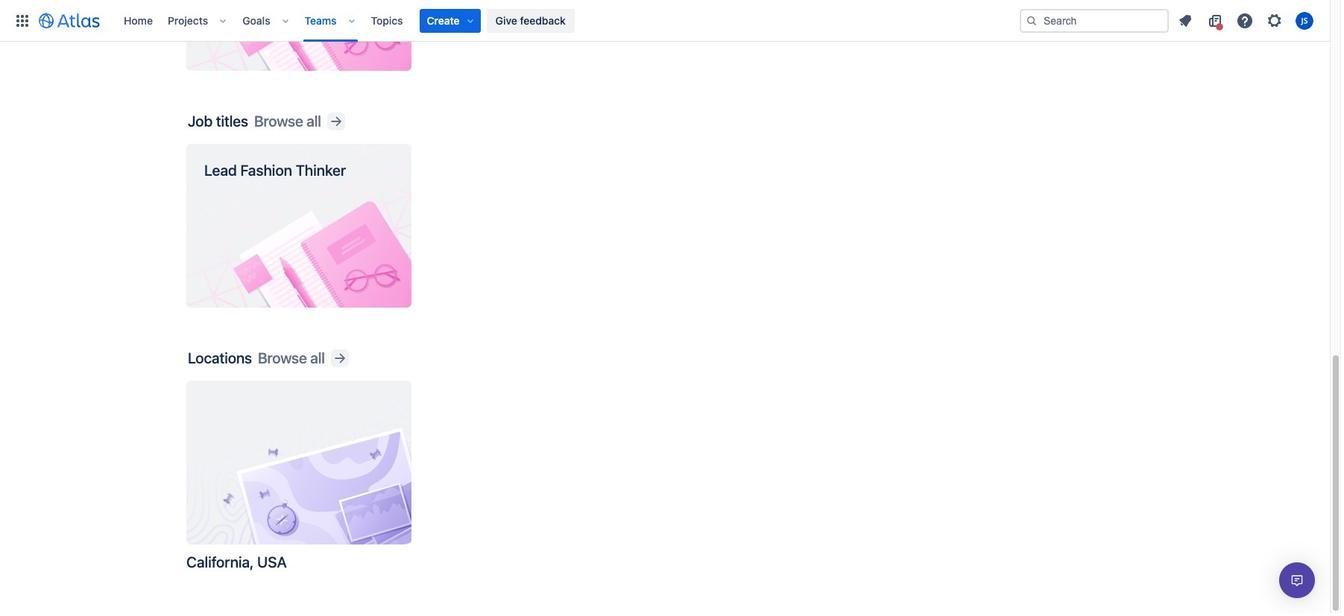 Task type: locate. For each thing, give the bounding box(es) containing it.
0 vertical spatial browse all image
[[327, 113, 345, 131]]

job
[[188, 113, 213, 130]]

search image
[[1026, 15, 1038, 26]]

california,
[[186, 554, 254, 571]]

browse all link for locations
[[258, 350, 349, 368]]

Search field
[[1020, 9, 1170, 32]]

1 vertical spatial all
[[310, 350, 325, 367]]

browse all right locations
[[258, 350, 325, 367]]

browse right locations
[[258, 350, 307, 367]]

browse all up lead fashion thinker
[[254, 113, 321, 130]]

all
[[307, 113, 321, 130], [310, 350, 325, 367]]

home
[[124, 14, 153, 26]]

browse all
[[254, 113, 321, 130], [258, 350, 325, 367]]

browse all image
[[327, 113, 345, 131], [331, 350, 349, 368]]

banner containing home
[[0, 0, 1331, 42]]

browse
[[254, 113, 303, 130], [258, 350, 307, 367]]

titles
[[216, 113, 248, 130]]

give
[[496, 14, 517, 26]]

job titles
[[188, 113, 248, 130]]

usa
[[257, 554, 287, 571]]

0 vertical spatial browse all
[[254, 113, 321, 130]]

browse all link
[[254, 113, 345, 131], [258, 350, 349, 368]]

lead fashion thinker
[[204, 162, 346, 179]]

banner
[[0, 0, 1331, 42]]

give feedback button
[[487, 9, 575, 32]]

topics link
[[367, 9, 408, 32]]

1 vertical spatial browse all link
[[258, 350, 349, 368]]

1 vertical spatial browse
[[258, 350, 307, 367]]

browse for job titles
[[254, 113, 303, 130]]

0 vertical spatial browse
[[254, 113, 303, 130]]

goals
[[243, 14, 270, 26]]

all for locations
[[310, 350, 325, 367]]

notifications image
[[1177, 12, 1195, 29]]

browse right titles
[[254, 113, 303, 130]]

1 vertical spatial browse all
[[258, 350, 325, 367]]

0 vertical spatial browse all link
[[254, 113, 345, 131]]

1 vertical spatial browse all image
[[331, 350, 349, 368]]

settings image
[[1266, 12, 1284, 29]]

teams link
[[300, 9, 341, 32]]

0 vertical spatial all
[[307, 113, 321, 130]]

create button
[[420, 9, 481, 32]]

help image
[[1237, 12, 1255, 29]]



Task type: describe. For each thing, give the bounding box(es) containing it.
give feedback
[[496, 14, 566, 26]]

california, usa
[[186, 554, 287, 571]]

feedback
[[520, 14, 566, 26]]

fashion
[[241, 162, 292, 179]]

browse all link for job titles
[[254, 113, 345, 131]]

browse all image for job titles
[[327, 113, 345, 131]]

home link
[[119, 9, 157, 32]]

browse for locations
[[258, 350, 307, 367]]

lead
[[204, 162, 237, 179]]

open intercom messenger image
[[1289, 572, 1307, 590]]

browse all for locations
[[258, 350, 325, 367]]

projects
[[168, 14, 208, 26]]

all for job titles
[[307, 113, 321, 130]]

goals link
[[238, 9, 275, 32]]

browse all image for locations
[[331, 350, 349, 368]]

locations
[[188, 350, 252, 367]]

top element
[[9, 0, 1020, 41]]

account image
[[1296, 12, 1314, 29]]

teams
[[305, 14, 337, 26]]

browse all for job titles
[[254, 113, 321, 130]]

topics
[[371, 14, 403, 26]]

create
[[427, 14, 460, 26]]

projects link
[[163, 9, 213, 32]]

switch to... image
[[13, 12, 31, 29]]

thinker
[[296, 162, 346, 179]]



Task type: vqa. For each thing, say whether or not it's contained in the screenshot.
fourth townsquare image from the top
no



